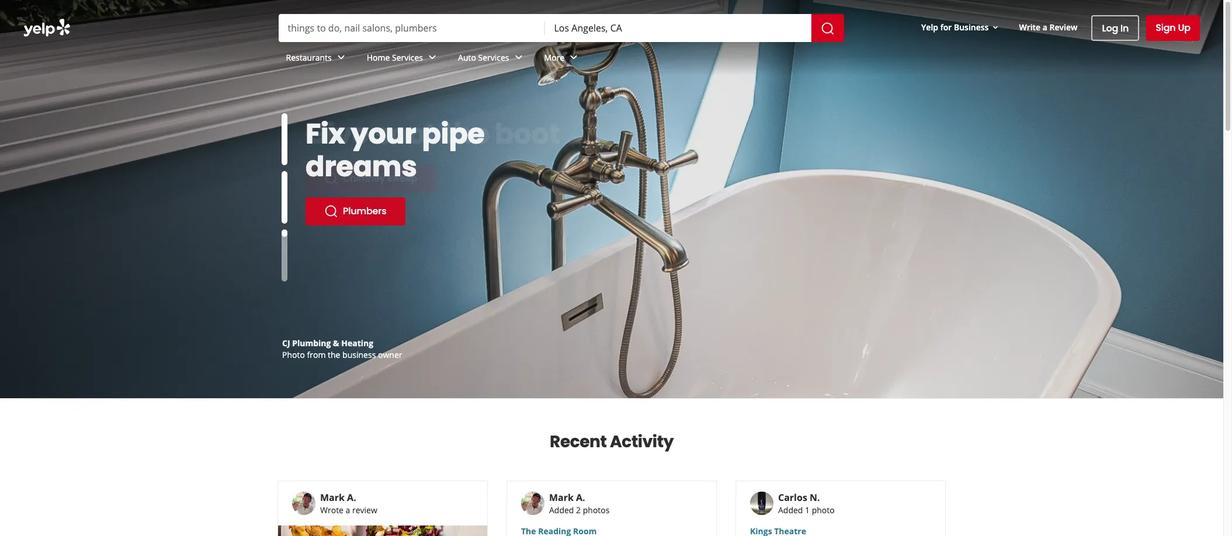 Task type: describe. For each thing, give the bounding box(es) containing it.
photo of mark a. image for mark a. wrote a review
[[292, 492, 316, 516]]

give soot the boot
[[306, 115, 560, 154]]

yelp
[[922, 21, 939, 32]]

mark a. link for mark a. wrote a review
[[320, 492, 356, 504]]

blackburn chimney photo from the business owner
[[282, 338, 402, 361]]

auto services
[[458, 52, 509, 63]]

cj plumbing & heating link
[[282, 338, 374, 349]]

for
[[941, 21, 952, 32]]

sign
[[1156, 21, 1176, 34]]

a. for mark a. added 2 photos
[[576, 492, 586, 504]]

write
[[1020, 21, 1041, 32]]

carlos
[[779, 492, 808, 504]]

1 select slide image from the top
[[282, 113, 288, 166]]

heating
[[342, 338, 374, 349]]

review
[[352, 505, 378, 516]]

explore banner section banner
[[0, 0, 1224, 399]]

none search field containing sign up
[[0, 0, 1224, 76]]

search image
[[821, 21, 835, 35]]

photo inside cj plumbing & heating photo from the business owner
[[282, 350, 305, 361]]

boot
[[495, 115, 560, 154]]

fix
[[306, 115, 345, 154]]

log
[[1103, 21, 1119, 35]]

a. for mark a. wrote a review
[[347, 492, 356, 504]]

owner inside the blackburn chimney photo from the business owner
[[378, 350, 402, 361]]

24 search v2 image for give soot the boot
[[324, 172, 338, 186]]

the inside cj plumbing & heating photo from the business owner
[[328, 350, 340, 361]]

owner inside cj plumbing & heating photo from the business owner
[[378, 350, 402, 361]]

mark a. link for mark a. added 2 photos
[[549, 492, 586, 504]]

Find text field
[[288, 22, 536, 34]]

0 vertical spatial chimney
[[343, 172, 385, 185]]

carlos n. link
[[779, 492, 820, 504]]

business
[[955, 21, 989, 32]]

mark for mark a. added 2 photos
[[549, 492, 574, 504]]

from inside cj plumbing & heating photo from the business owner
[[307, 350, 326, 361]]

mark a. added 2 photos
[[549, 492, 610, 516]]

dreams
[[306, 147, 417, 186]]

none field find
[[288, 22, 536, 34]]

yelp for business
[[922, 21, 989, 32]]

fix your pipe dreams
[[306, 115, 485, 186]]

the inside the blackburn chimney photo from the business owner
[[328, 350, 340, 361]]

auto
[[458, 52, 476, 63]]

24 chevron down v2 image for restaurants
[[334, 51, 348, 65]]

wrote
[[320, 505, 344, 516]]

from inside the blackburn chimney photo from the business owner
[[307, 350, 326, 361]]

chimney sweep
[[343, 172, 417, 185]]

services for auto services
[[478, 52, 509, 63]]

plumbers
[[343, 205, 387, 218]]

photo inside the blackburn chimney photo from the business owner
[[282, 350, 305, 361]]

chimney sweep link
[[306, 165, 436, 193]]

chimney inside the blackburn chimney photo from the business owner
[[326, 338, 362, 349]]

sign up link
[[1147, 15, 1201, 41]]

in
[[1121, 21, 1130, 35]]

added for carlos
[[779, 505, 803, 516]]

mark for mark a. wrote a review
[[320, 492, 345, 504]]

up
[[1179, 21, 1191, 34]]

&
[[333, 338, 339, 349]]

business categories element
[[277, 42, 1201, 76]]



Task type: vqa. For each thing, say whether or not it's contained in the screenshot.
address, neighborhood, city, state or zip field
no



Task type: locate. For each thing, give the bounding box(es) containing it.
24 chevron down v2 image for auto services
[[512, 51, 526, 65]]

mark inside mark a. added 2 photos
[[549, 492, 574, 504]]

1 vertical spatial chimney
[[326, 338, 362, 349]]

services inside home services link
[[392, 52, 423, 63]]

a. up 2
[[576, 492, 586, 504]]

from
[[307, 350, 326, 361], [307, 350, 326, 361]]

1 vertical spatial 24 search v2 image
[[324, 205, 338, 219]]

restaurants
[[286, 52, 332, 63]]

0 horizontal spatial photo of mark a. image
[[292, 492, 316, 516]]

photo
[[282, 350, 305, 361], [282, 350, 305, 361]]

services right auto
[[478, 52, 509, 63]]

chimney
[[343, 172, 385, 185], [326, 338, 362, 349]]

2 24 search v2 image from the top
[[324, 205, 338, 219]]

24 chevron down v2 image right restaurants
[[334, 51, 348, 65]]

write a review
[[1020, 21, 1078, 32]]

mark a. link
[[320, 492, 356, 504], [549, 492, 586, 504]]

explore recent activity section section
[[268, 399, 956, 537]]

auto services link
[[449, 42, 535, 76]]

business inside the blackburn chimney photo from the business owner
[[343, 350, 376, 361]]

services left 24 chevron down v2 icon
[[392, 52, 423, 63]]

1 photo of mark a. image from the left
[[292, 492, 316, 516]]

1 horizontal spatial 24 chevron down v2 image
[[512, 51, 526, 65]]

24 chevron down v2 image inside restaurants "link"
[[334, 51, 348, 65]]

log in link
[[1092, 15, 1140, 41]]

write a review link
[[1015, 17, 1083, 38]]

photo of mark a. image
[[292, 492, 316, 516], [521, 492, 545, 516]]

1 horizontal spatial mark
[[549, 492, 574, 504]]

Near text field
[[554, 22, 802, 34]]

0 horizontal spatial a.
[[347, 492, 356, 504]]

recent activity
[[550, 431, 674, 454]]

photo of mark a. image left wrote
[[292, 492, 316, 516]]

None search field
[[0, 0, 1224, 76]]

2 horizontal spatial 24 chevron down v2 image
[[567, 51, 581, 65]]

added inside mark a. added 2 photos
[[549, 505, 574, 516]]

1 horizontal spatial added
[[779, 505, 803, 516]]

soot
[[375, 115, 437, 154]]

cj plumbing & heating photo from the business owner
[[282, 338, 402, 361]]

24 search v2 image left the plumbers
[[324, 205, 338, 219]]

1
[[806, 505, 810, 516]]

0 vertical spatial a
[[1043, 21, 1048, 32]]

pipe
[[422, 115, 485, 154]]

photo
[[812, 505, 835, 516]]

home services link
[[358, 42, 449, 76]]

photos
[[583, 505, 610, 516]]

2 24 chevron down v2 image from the left
[[512, 51, 526, 65]]

1 vertical spatial a
[[346, 505, 350, 516]]

24 search v2 image
[[324, 172, 338, 186], [324, 205, 338, 219]]

added down carlos
[[779, 505, 803, 516]]

0 horizontal spatial services
[[392, 52, 423, 63]]

2 services from the left
[[478, 52, 509, 63]]

added
[[549, 505, 574, 516], [779, 505, 803, 516]]

services
[[392, 52, 423, 63], [478, 52, 509, 63]]

0 horizontal spatial mark a. link
[[320, 492, 356, 504]]

0 vertical spatial select slide image
[[282, 113, 288, 166]]

3 24 chevron down v2 image from the left
[[567, 51, 581, 65]]

0 horizontal spatial a
[[346, 505, 350, 516]]

yelp for business button
[[917, 17, 1006, 38]]

24 search v2 image for fix your pipe dreams
[[324, 205, 338, 219]]

business
[[343, 350, 376, 361], [343, 350, 376, 361]]

plumbing
[[292, 338, 331, 349]]

24 chevron down v2 image
[[334, 51, 348, 65], [512, 51, 526, 65], [567, 51, 581, 65]]

None search field
[[279, 14, 847, 42]]

0 horizontal spatial 24 chevron down v2 image
[[334, 51, 348, 65]]

your
[[351, 115, 416, 154]]

24 chevron down v2 image
[[426, 51, 440, 65]]

1 horizontal spatial photo of mark a. image
[[521, 492, 545, 516]]

cj
[[282, 338, 290, 349]]

added inside carlos n. added 1 photo
[[779, 505, 803, 516]]

review
[[1050, 21, 1078, 32]]

mark
[[320, 492, 345, 504], [549, 492, 574, 504]]

added for mark
[[549, 505, 574, 516]]

2 mark a. link from the left
[[549, 492, 586, 504]]

activity
[[610, 431, 674, 454]]

2 photo of mark a. image from the left
[[521, 492, 545, 516]]

a. up review
[[347, 492, 356, 504]]

24 search v2 image up plumbers link
[[324, 172, 338, 186]]

a inside banner
[[1043, 21, 1048, 32]]

n.
[[810, 492, 820, 504]]

more link
[[535, 42, 591, 76]]

None field
[[288, 22, 536, 34], [554, 22, 802, 34]]

the
[[443, 115, 489, 154], [328, 350, 340, 361], [328, 350, 340, 361]]

2 a. from the left
[[576, 492, 586, 504]]

blackburn chimney link
[[282, 338, 362, 349]]

1 24 chevron down v2 image from the left
[[334, 51, 348, 65]]

1 horizontal spatial a.
[[576, 492, 586, 504]]

24 search v2 image inside plumbers link
[[324, 205, 338, 219]]

1 mark from the left
[[320, 492, 345, 504]]

photo of mark a. image left 2
[[521, 492, 545, 516]]

1 added from the left
[[549, 505, 574, 516]]

1 mark a. link from the left
[[320, 492, 356, 504]]

a
[[1043, 21, 1048, 32], [346, 505, 350, 516]]

24 chevron down v2 image inside "more" link
[[567, 51, 581, 65]]

mark a. link up wrote
[[320, 492, 356, 504]]

a.
[[347, 492, 356, 504], [576, 492, 586, 504]]

photo of carlos n. image
[[751, 492, 774, 516]]

home
[[367, 52, 390, 63]]

home services
[[367, 52, 423, 63]]

16 chevron down v2 image
[[992, 23, 1001, 32]]

select slide image
[[282, 113, 288, 166], [282, 171, 288, 224]]

more
[[545, 52, 565, 63]]

1 horizontal spatial mark a. link
[[549, 492, 586, 504]]

1 horizontal spatial a
[[1043, 21, 1048, 32]]

none field near
[[554, 22, 802, 34]]

sign up
[[1156, 21, 1191, 34]]

1 vertical spatial select slide image
[[282, 171, 288, 224]]

0 horizontal spatial none field
[[288, 22, 536, 34]]

2 mark from the left
[[549, 492, 574, 504]]

2 none field from the left
[[554, 22, 802, 34]]

give
[[306, 115, 369, 154]]

0 vertical spatial 24 search v2 image
[[324, 172, 338, 186]]

mark a. wrote a review
[[320, 492, 378, 516]]

owner
[[378, 350, 402, 361], [378, 350, 402, 361]]

1 none field from the left
[[288, 22, 536, 34]]

1 24 search v2 image from the top
[[324, 172, 338, 186]]

1 horizontal spatial services
[[478, 52, 509, 63]]

log in
[[1103, 21, 1130, 35]]

2
[[576, 505, 581, 516]]

mark a. link up 2
[[549, 492, 586, 504]]

0 horizontal spatial mark
[[320, 492, 345, 504]]

24 chevron down v2 image inside auto services link
[[512, 51, 526, 65]]

1 horizontal spatial none field
[[554, 22, 802, 34]]

2 select slide image from the top
[[282, 171, 288, 224]]

1 services from the left
[[392, 52, 423, 63]]

restaurants link
[[277, 42, 358, 76]]

added left 2
[[549, 505, 574, 516]]

24 chevron down v2 image for more
[[567, 51, 581, 65]]

a right wrote
[[346, 505, 350, 516]]

blackburn
[[282, 338, 324, 349]]

none search field inside search box
[[279, 14, 847, 42]]

business inside cj plumbing & heating photo from the business owner
[[343, 350, 376, 361]]

0 horizontal spatial added
[[549, 505, 574, 516]]

carlos n. added 1 photo
[[779, 492, 835, 516]]

a. inside mark a. wrote a review
[[347, 492, 356, 504]]

plumbers link
[[306, 198, 405, 226]]

recent
[[550, 431, 607, 454]]

services for home services
[[392, 52, 423, 63]]

mark up wrote
[[320, 492, 345, 504]]

24 search v2 image inside "chimney sweep" link
[[324, 172, 338, 186]]

sweep
[[387, 172, 417, 185]]

24 chevron down v2 image right the more
[[567, 51, 581, 65]]

2 added from the left
[[779, 505, 803, 516]]

services inside auto services link
[[478, 52, 509, 63]]

a right write
[[1043, 21, 1048, 32]]

1 a. from the left
[[347, 492, 356, 504]]

a inside mark a. wrote a review
[[346, 505, 350, 516]]

24 chevron down v2 image right "auto services"
[[512, 51, 526, 65]]

mark inside mark a. wrote a review
[[320, 492, 345, 504]]

mark down recent
[[549, 492, 574, 504]]

photo of mark a. image for mark a. added 2 photos
[[521, 492, 545, 516]]

a. inside mark a. added 2 photos
[[576, 492, 586, 504]]



